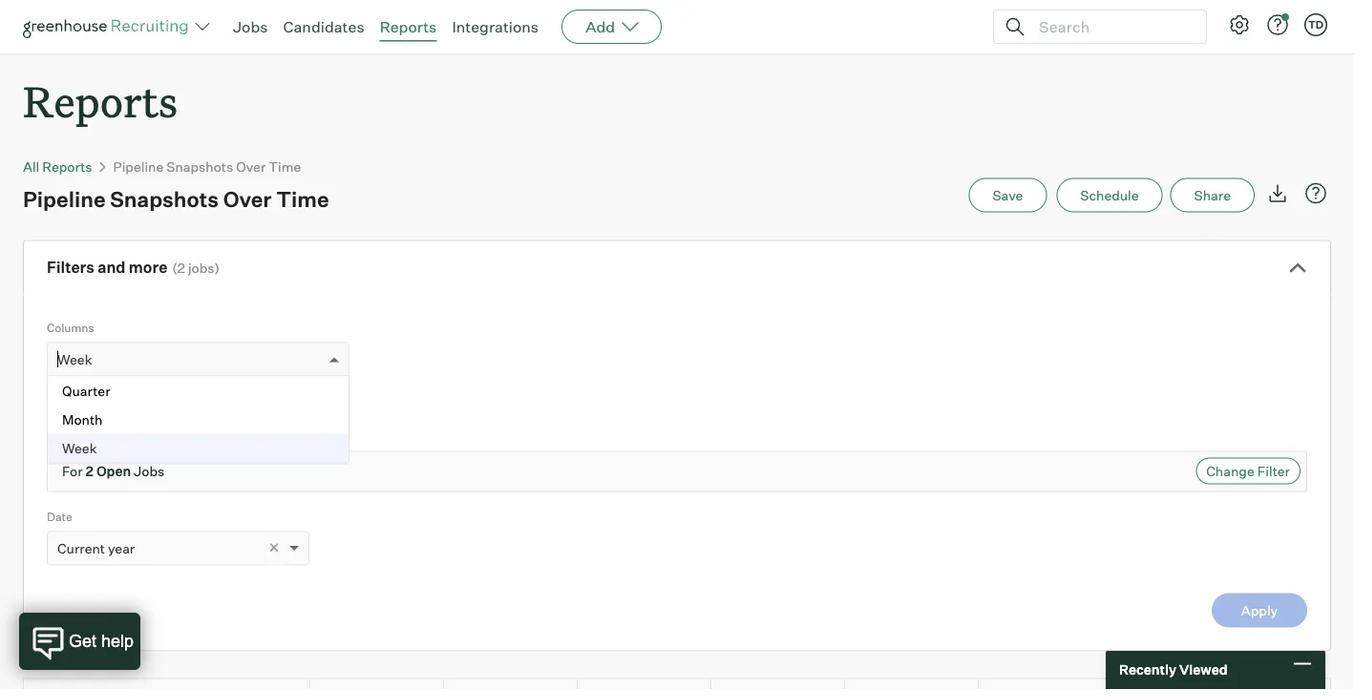 Task type: describe. For each thing, give the bounding box(es) containing it.
recently viewed
[[1119, 662, 1228, 679]]

×
[[268, 536, 280, 558]]

share button
[[1170, 178, 1255, 213]]

6 column header from the left
[[979, 680, 1129, 690]]

3 column header from the left
[[444, 680, 594, 690]]

pipeline snapshots over time link
[[113, 158, 301, 175]]

filter for change filter
[[1258, 463, 1290, 480]]

more
[[129, 258, 167, 277]]

for
[[62, 463, 83, 480]]

1 vertical spatial time
[[276, 186, 329, 212]]

job
[[47, 429, 67, 444]]

at
[[336, 388, 348, 405]]

12
[[264, 388, 277, 405]]

change filter button
[[1196, 458, 1301, 485]]

change
[[1207, 463, 1255, 480]]

jobs link
[[233, 17, 268, 36]]

(
[[172, 260, 178, 277]]

all
[[23, 158, 39, 175]]

1 vertical spatial snapshots
[[110, 186, 219, 212]]

current year
[[57, 540, 135, 557]]

filter for job filter
[[70, 429, 98, 444]]

quarter
[[62, 383, 110, 399]]

for 2 open jobs
[[62, 463, 165, 480]]

open
[[96, 463, 131, 480]]

one
[[47, 408, 70, 425]]

add
[[586, 17, 615, 36]]

td
[[1308, 18, 1324, 31]]

td button
[[1305, 13, 1328, 36]]

save and schedule this report to revisit it! element
[[969, 178, 1057, 213]]

current year option
[[57, 540, 135, 557]]

will
[[158, 388, 179, 405]]

share
[[1194, 187, 1231, 204]]

filters
[[47, 258, 94, 277]]

all reports
[[23, 158, 92, 175]]

change filter
[[1207, 463, 1290, 480]]

recently
[[1119, 662, 1177, 679]]

schedule button
[[1057, 178, 1163, 213]]

columns
[[47, 321, 94, 335]]

jobs
[[188, 260, 214, 277]]

0 vertical spatial over
[[236, 158, 266, 175]]

week for the bottommost week option
[[62, 440, 97, 457]]

download image
[[1266, 182, 1289, 205]]

0 vertical spatial reports
[[380, 17, 437, 36]]

5 column header from the left
[[845, 680, 995, 690]]

integrations link
[[452, 17, 539, 36]]

2 vertical spatial reports
[[42, 158, 92, 175]]

quarter option
[[48, 377, 348, 406]]

1 horizontal spatial pipeline
[[113, 158, 164, 175]]

1 vertical spatial week option
[[48, 434, 348, 463]]

this
[[85, 388, 113, 405]]



Task type: locate. For each thing, give the bounding box(es) containing it.
1 horizontal spatial jobs
[[233, 17, 268, 36]]

candidates
[[283, 17, 364, 36]]

1 vertical spatial pipeline snapshots over time
[[23, 186, 329, 212]]

0 vertical spatial snapshots
[[166, 158, 233, 175]]

schedule
[[1080, 187, 1139, 204]]

0 horizontal spatial 2
[[86, 463, 94, 480]]

note:
[[47, 388, 83, 405]]

date
[[47, 510, 72, 524]]

and
[[98, 258, 126, 277]]

0 vertical spatial 2
[[178, 260, 185, 277]]

0 horizontal spatial pipeline
[[23, 186, 106, 212]]

td button
[[1301, 10, 1331, 40]]

week option down this report will display up to 12 columns at one time
[[48, 434, 348, 463]]

to
[[248, 388, 261, 405]]

add button
[[562, 10, 662, 44]]

month
[[62, 411, 103, 428]]

report
[[116, 388, 155, 405]]

1 horizontal spatial filter
[[1258, 463, 1290, 480]]

list box
[[48, 377, 348, 463]]

week option
[[57, 351, 92, 368], [48, 434, 348, 463]]

reports
[[380, 17, 437, 36], [23, 73, 178, 129], [42, 158, 92, 175]]

jobs right open
[[134, 463, 165, 480]]

filter
[[70, 429, 98, 444], [1258, 463, 1290, 480]]

reports down greenhouse recruiting image
[[23, 73, 178, 129]]

time
[[269, 158, 301, 175], [276, 186, 329, 212]]

integrations
[[452, 17, 539, 36]]

reports link
[[380, 17, 437, 36]]

month option
[[48, 406, 348, 434]]

over
[[236, 158, 266, 175], [223, 186, 272, 212]]

week option down columns
[[57, 351, 92, 368]]

2 column header from the left
[[310, 680, 460, 690]]

filter right change
[[1258, 463, 1290, 480]]

grid
[[24, 680, 1354, 690]]

2 inside "filters and more ( 2 jobs )"
[[178, 260, 185, 277]]

filter down month
[[70, 429, 98, 444]]

0 vertical spatial pipeline snapshots over time
[[113, 158, 301, 175]]

snapshots
[[166, 158, 233, 175], [110, 186, 219, 212]]

jobs left candidates
[[233, 17, 268, 36]]

0 vertical spatial week
[[57, 351, 92, 368]]

configure image
[[1228, 13, 1251, 36]]

0 vertical spatial jobs
[[233, 17, 268, 36]]

save button
[[969, 178, 1047, 213]]

1 vertical spatial 2
[[86, 463, 94, 480]]

reports right candidates
[[380, 17, 437, 36]]

reports right all
[[42, 158, 92, 175]]

1 vertical spatial filter
[[1258, 463, 1290, 480]]

jobs
[[233, 17, 268, 36], [134, 463, 165, 480]]

list box containing quarter
[[48, 377, 348, 463]]

this report will display up to 12 columns at one time
[[47, 388, 348, 425]]

current
[[57, 540, 105, 557]]

pipeline right all reports
[[113, 158, 164, 175]]

week down columns
[[57, 351, 92, 368]]

week
[[57, 351, 92, 368], [62, 440, 97, 457]]

1 vertical spatial over
[[223, 186, 272, 212]]

week inside option
[[62, 440, 97, 457]]

time
[[73, 408, 101, 425]]

viewed
[[1179, 662, 1228, 679]]

2 left 'jobs' at the left
[[178, 260, 185, 277]]

all reports link
[[23, 158, 92, 175]]

columns
[[279, 388, 333, 405]]

pipeline
[[113, 158, 164, 175], [23, 186, 106, 212]]

None field
[[57, 344, 62, 379]]

1 horizontal spatial 2
[[178, 260, 185, 277]]

candidates link
[[283, 17, 364, 36]]

4 column header from the left
[[712, 680, 861, 690]]

0 vertical spatial time
[[269, 158, 301, 175]]

filters and more ( 2 jobs )
[[47, 258, 220, 277]]

pipeline snapshots over time
[[113, 158, 301, 175], [23, 186, 329, 212]]

1 vertical spatial pipeline
[[23, 186, 106, 212]]

week for topmost week option
[[57, 351, 92, 368]]

2 right for
[[86, 463, 94, 480]]

0 horizontal spatial jobs
[[134, 463, 165, 480]]

)
[[214, 260, 220, 277]]

2
[[178, 260, 185, 277], [86, 463, 94, 480]]

pipeline down all reports
[[23, 186, 106, 212]]

row
[[24, 680, 1354, 690]]

1 column header from the left
[[24, 680, 327, 690]]

job filter
[[47, 429, 98, 444]]

display
[[182, 388, 226, 405]]

0 vertical spatial filter
[[70, 429, 98, 444]]

faq image
[[1305, 182, 1328, 205]]

0 vertical spatial pipeline
[[113, 158, 164, 175]]

0 vertical spatial week option
[[57, 351, 92, 368]]

1 vertical spatial jobs
[[134, 463, 165, 480]]

save
[[993, 187, 1023, 204]]

0 horizontal spatial filter
[[70, 429, 98, 444]]

greenhouse recruiting image
[[23, 15, 195, 38]]

1 vertical spatial week
[[62, 440, 97, 457]]

Search text field
[[1034, 13, 1189, 41]]

1 vertical spatial reports
[[23, 73, 178, 129]]

week up for
[[62, 440, 97, 457]]

up
[[229, 388, 246, 405]]

column header
[[24, 680, 327, 690], [310, 680, 460, 690], [444, 680, 594, 690], [712, 680, 861, 690], [845, 680, 995, 690], [979, 680, 1129, 690]]

year
[[108, 540, 135, 557]]

filter inside change filter button
[[1258, 463, 1290, 480]]



Task type: vqa. For each thing, say whether or not it's contained in the screenshot.
left Filter
yes



